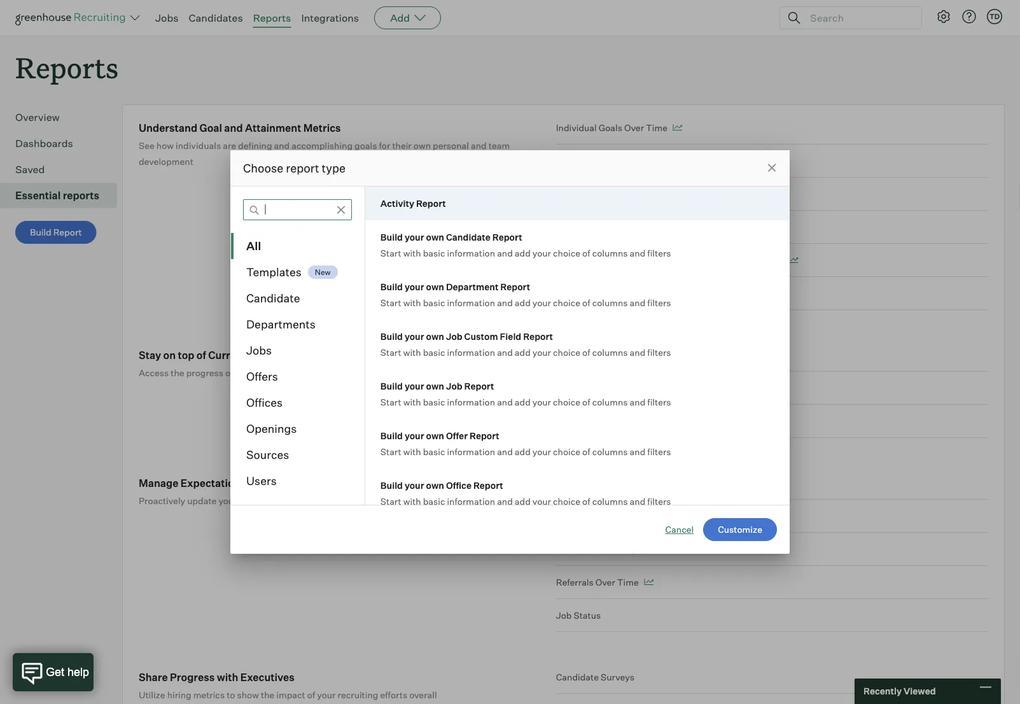 Task type: describe. For each thing, give the bounding box(es) containing it.
see
[[139, 140, 155, 151]]

hiring inside manage expectations with hiring managers proactively update your hiring managers on the status of each job
[[239, 495, 263, 506]]

report down personal
[[416, 198, 446, 209]]

of inside build your own department report start with basic information and add your choice of columns and filters
[[583, 297, 590, 308]]

own for build your own offer report
[[426, 430, 444, 441]]

viewed
[[904, 686, 936, 697]]

hiring inside share progress with executives utilize hiring metrics to show the impact of your recruiting efforts overall
[[167, 689, 191, 700]]

icon chart image for time to submit scorecards goal attainment
[[745, 191, 755, 197]]

to for submit
[[580, 188, 588, 199]]

metrics
[[304, 121, 341, 134]]

reports link
[[253, 11, 291, 24]]

review
[[590, 221, 620, 232]]

basic for candidate
[[423, 247, 445, 258]]

report inside build your own job report start with basic information and add your choice of columns and filters
[[464, 380, 494, 391]]

the inside manage expectations with hiring managers proactively update your hiring managers on the status of each job
[[321, 495, 335, 506]]

to for review
[[580, 221, 588, 232]]

activity report
[[381, 198, 446, 209]]

on inside the stay on top of current recruiting activity access the progress of your company's current hiring process
[[163, 349, 176, 361]]

time right goals
[[646, 122, 668, 133]]

current
[[303, 367, 334, 378]]

choose report type
[[243, 161, 346, 175]]

available
[[631, 254, 669, 266]]

process
[[362, 367, 395, 378]]

essential reports link
[[15, 188, 112, 203]]

time for approve
[[556, 288, 578, 299]]

reports
[[63, 189, 99, 202]]

cancel
[[665, 524, 694, 535]]

add for build your own department report
[[515, 297, 531, 308]]

information for offer
[[447, 446, 495, 457]]

columns for build your own department report start with basic information and add your choice of columns and filters
[[592, 297, 628, 308]]

understand goal and attainment metrics see how individuals are defining and accomplishing goals for their own personal and team development
[[139, 121, 510, 167]]

columns for build your own offer report start with basic information and add your choice of columns and filters
[[592, 446, 628, 457]]

basic inside build your own job custom field report start with basic information and add your choice of columns and filters
[[423, 347, 445, 358]]

attainment for time to approve offer goal attainment
[[671, 288, 718, 299]]

type
[[322, 161, 346, 175]]

offices
[[246, 396, 283, 410]]

report inside button
[[53, 227, 82, 238]]

add for build your own candidate report
[[515, 247, 531, 258]]

configure image
[[936, 9, 952, 24]]

update
[[187, 495, 217, 506]]

icon chart image for referrals over time
[[644, 579, 654, 585]]

candidate inside build your own candidate report start with basic information and add your choice of columns and filters
[[446, 231, 491, 243]]

defining
[[238, 140, 272, 151]]

build report
[[30, 227, 82, 238]]

with inside build your own job custom field report start with basic information and add your choice of columns and filters
[[403, 347, 421, 358]]

information for job
[[447, 396, 495, 407]]

recently
[[864, 686, 902, 697]]

understand
[[139, 121, 197, 134]]

show
[[237, 689, 259, 700]]

current inside the stay on top of current recruiting activity access the progress of your company's current hiring process
[[208, 349, 246, 361]]

access
[[139, 367, 169, 378]]

manage
[[139, 477, 178, 489]]

customize button
[[703, 518, 777, 541]]

expectations
[[181, 477, 246, 489]]

to for approve
[[580, 288, 588, 299]]

surveys
[[601, 671, 635, 683]]

with inside share progress with executives utilize hiring metrics to show the impact of your recruiting efforts overall
[[217, 671, 238, 683]]

templates
[[246, 265, 302, 279]]

with inside the "build your own office report start with basic information and add your choice of columns and filters"
[[403, 496, 421, 507]]

your inside the stay on top of current recruiting activity access the progress of your company's current hiring process
[[235, 367, 254, 378]]

information inside build your own job custom field report start with basic information and add your choice of columns and filters
[[447, 347, 495, 358]]

choice for build your own department report
[[553, 297, 581, 308]]

basic for offer
[[423, 446, 445, 457]]

with inside build your own department report start with basic information and add your choice of columns and filters
[[403, 297, 421, 308]]

goal inside understand goal and attainment metrics see how individuals are defining and accomplishing goals for their own personal and team development
[[200, 121, 222, 134]]

build your own job report start with basic information and add your choice of columns and filters
[[381, 380, 671, 407]]

information for office
[[447, 496, 495, 507]]

company's
[[256, 367, 301, 378]]

add for build your own office report
[[515, 496, 531, 507]]

attainment inside understand goal and attainment metrics see how individuals are defining and accomplishing goals for their own personal and team development
[[245, 121, 301, 134]]

report inside build your own department report start with basic information and add your choice of columns and filters
[[501, 281, 530, 292]]

essential
[[15, 189, 61, 202]]

scorecards
[[622, 188, 670, 199]]

basic for job
[[423, 396, 445, 407]]

choose report type dialog
[[230, 150, 790, 554]]

build your own offer report start with basic information and add your choice of columns and filters
[[381, 430, 671, 457]]

time to review applications goal attainment link
[[556, 211, 989, 244]]

stay on top of current recruiting activity access the progress of your company's current hiring process
[[139, 349, 395, 378]]

personal
[[433, 140, 469, 151]]

columns for build your own candidate report start with basic information and add your choice of columns and filters
[[592, 247, 628, 258]]

department
[[446, 281, 499, 292]]

choice for build your own job report
[[553, 396, 581, 407]]

columns inside build your own job custom field report start with basic information and add your choice of columns and filters
[[592, 347, 628, 358]]

td
[[990, 12, 1000, 21]]

new for new
[[315, 267, 331, 277]]

job for build your own job report start with basic information and add your choice of columns and filters
[[446, 380, 463, 391]]

time for review
[[556, 221, 578, 232]]

own for build your own job report
[[426, 380, 444, 391]]

offers
[[246, 370, 278, 384]]

of inside build your own job custom field report start with basic information and add your choice of columns and filters
[[583, 347, 590, 358]]

of inside build your own offer report start with basic information and add your choice of columns and filters
[[583, 446, 590, 457]]

job inside 'link'
[[556, 610, 572, 621]]

build for build your own department report start with basic information and add your choice of columns and filters
[[381, 281, 403, 292]]

with inside build your own candidate report start with basic information and add your choice of columns and filters
[[403, 247, 421, 258]]

own inside understand goal and attainment metrics see how individuals are defining and accomplishing goals for their own personal and team development
[[414, 140, 431, 151]]

td button
[[987, 9, 1003, 24]]

choice for build your own candidate report
[[553, 247, 581, 258]]

status
[[337, 495, 363, 506]]

time to review applications goal attainment
[[556, 221, 744, 232]]

progress
[[170, 671, 215, 683]]

basic for department
[[423, 297, 445, 308]]

1 horizontal spatial current
[[556, 349, 588, 360]]

icon chart image for current pipeline per job
[[662, 352, 672, 358]]

applications
[[622, 221, 674, 232]]

with inside manage expectations with hiring managers proactively update your hiring managers on the status of each job
[[248, 477, 269, 489]]

of inside manage expectations with hiring managers proactively update your hiring managers on the status of each job
[[365, 495, 373, 506]]

start for build your own offer report start with basic information and add your choice of columns and filters
[[381, 446, 401, 457]]

sources
[[246, 448, 289, 462]]

columns for build your own job report start with basic information and add your choice of columns and filters
[[592, 396, 628, 407]]

job status link
[[556, 599, 989, 632]]

0 vertical spatial jobs
[[155, 11, 179, 24]]

of inside build your own candidate report start with basic information and add your choice of columns and filters
[[583, 247, 590, 258]]

hiring inside the stay on top of current recruiting activity access the progress of your company's current hiring process
[[336, 367, 360, 378]]

status
[[574, 610, 601, 621]]

are
[[223, 140, 236, 151]]

managers
[[305, 477, 354, 489]]

new candidates by source link
[[556, 533, 989, 566]]

openings
[[246, 422, 297, 436]]

recruiting
[[338, 689, 378, 700]]

start for build your own office report start with basic information and add your choice of columns and filters
[[381, 496, 401, 507]]

start for build your own department report start with basic information and add your choice of columns and filters
[[381, 297, 401, 308]]

own for build your own candidate report
[[426, 231, 444, 243]]

build for build your own offer report start with basic information and add your choice of columns and filters
[[381, 430, 403, 441]]

the inside share progress with executives utilize hiring metrics to show the impact of your recruiting efforts overall
[[261, 689, 275, 700]]

custom
[[464, 331, 498, 342]]

how
[[156, 140, 174, 151]]

jobs inside choose report type dialog
[[246, 343, 272, 357]]

cancel link
[[665, 523, 694, 536]]

approve
[[590, 288, 625, 299]]

all
[[246, 239, 261, 253]]

0 horizontal spatial candidates
[[189, 11, 243, 24]]

top
[[178, 349, 194, 361]]

add inside build your own job custom field report start with basic information and add your choice of columns and filters
[[515, 347, 531, 358]]

job for current pipeline per job
[[641, 349, 657, 360]]

impact
[[276, 689, 305, 700]]

own for build your own department report
[[426, 281, 444, 292]]

add button
[[374, 6, 441, 29]]

referrals
[[556, 577, 594, 588]]

saved
[[15, 163, 45, 176]]

Search All... text field
[[243, 199, 352, 220]]



Task type: vqa. For each thing, say whether or not it's contained in the screenshot.
Build your own Job Report's choice
yes



Task type: locate. For each thing, give the bounding box(es) containing it.
goal up individuals
[[200, 121, 222, 134]]

choice for build your own offer report
[[553, 446, 581, 457]]

time for schedule
[[556, 254, 578, 266]]

4 add from the top
[[515, 396, 531, 407]]

to inside share progress with executives utilize hiring metrics to show the impact of your recruiting efforts overall
[[227, 689, 235, 700]]

goal up time to schedule available candidate goal attainment
[[676, 221, 695, 232]]

your
[[405, 231, 424, 243], [533, 247, 551, 258], [405, 281, 424, 292], [533, 297, 551, 308], [405, 331, 424, 342], [533, 347, 551, 358], [235, 367, 254, 378], [405, 380, 424, 391], [533, 396, 551, 407], [405, 430, 424, 441], [533, 446, 551, 457], [405, 480, 424, 491], [219, 495, 237, 506], [533, 496, 551, 507], [317, 689, 336, 700]]

offer up office
[[446, 430, 468, 441]]

6 information from the top
[[447, 496, 495, 507]]

individual
[[556, 122, 597, 133]]

basic
[[423, 247, 445, 258], [423, 297, 445, 308], [423, 347, 445, 358], [423, 396, 445, 407], [423, 446, 445, 457], [423, 496, 445, 507]]

goal
[[200, 121, 222, 134], [672, 188, 691, 199], [676, 221, 695, 232], [716, 254, 735, 266], [650, 288, 669, 299]]

build your own job custom field report start with basic information and add your choice of columns and filters
[[381, 331, 671, 358]]

goal for time to approve offer goal attainment
[[650, 288, 669, 299]]

choice inside build your own job custom field report start with basic information and add your choice of columns and filters
[[553, 347, 581, 358]]

filters for build your own office report start with basic information and add your choice of columns and filters
[[648, 496, 671, 507]]

start inside build your own job custom field report start with basic information and add your choice of columns and filters
[[381, 347, 401, 358]]

to left schedule
[[580, 254, 588, 266]]

columns inside build your own job report start with basic information and add your choice of columns and filters
[[592, 396, 628, 407]]

1 horizontal spatial on
[[309, 495, 319, 506]]

your inside manage expectations with hiring managers proactively update your hiring managers on the status of each job
[[219, 495, 237, 506]]

build inside build your own job custom field report start with basic information and add your choice of columns and filters
[[381, 331, 403, 342]]

recruiting
[[249, 349, 300, 361]]

6 add from the top
[[515, 496, 531, 507]]

activity inside choose report type dialog
[[381, 198, 414, 209]]

4 information from the top
[[447, 396, 495, 407]]

2 add from the top
[[515, 297, 531, 308]]

1 horizontal spatial candidates
[[577, 543, 624, 555]]

candidate surveys
[[556, 671, 635, 683]]

report inside build your own job custom field report start with basic information and add your choice of columns and filters
[[523, 331, 553, 342]]

manage expectations with hiring managers proactively update your hiring managers on the status of each job
[[139, 477, 410, 506]]

over right goals
[[624, 122, 644, 133]]

filters inside build your own candidate report start with basic information and add your choice of columns and filters
[[648, 247, 671, 258]]

4 basic from the top
[[423, 396, 445, 407]]

filters for build your own offer report start with basic information and add your choice of columns and filters
[[648, 446, 671, 457]]

add inside the "build your own office report start with basic information and add your choice of columns and filters"
[[515, 496, 531, 507]]

1 vertical spatial new
[[556, 543, 575, 555]]

basic inside build your own candidate report start with basic information and add your choice of columns and filters
[[423, 247, 445, 258]]

candidates link
[[189, 11, 243, 24]]

1 vertical spatial jobs
[[246, 343, 272, 357]]

2 basic from the top
[[423, 297, 445, 308]]

job status
[[556, 610, 601, 621]]

filters inside build your own job report start with basic information and add your choice of columns and filters
[[648, 396, 671, 407]]

0 vertical spatial hiring
[[336, 367, 360, 378]]

0 horizontal spatial on
[[163, 349, 176, 361]]

own for build your own job custom field report
[[426, 331, 444, 342]]

the down top
[[171, 367, 184, 378]]

columns inside build your own candidate report start with basic information and add your choice of columns and filters
[[592, 247, 628, 258]]

0 vertical spatial the
[[171, 367, 184, 378]]

source
[[638, 543, 668, 555]]

0 horizontal spatial the
[[171, 367, 184, 378]]

3 basic from the top
[[423, 347, 445, 358]]

start inside the "build your own office report start with basic information and add your choice of columns and filters"
[[381, 496, 401, 507]]

build inside build your own department report start with basic information and add your choice of columns and filters
[[381, 281, 403, 292]]

icon chart image for time to schedule available candidate goal attainment
[[789, 257, 799, 263]]

for
[[379, 140, 390, 151]]

of inside build your own job report start with basic information and add your choice of columns and filters
[[583, 396, 590, 407]]

their
[[392, 140, 412, 151]]

users
[[246, 474, 277, 488]]

build for build report
[[30, 227, 51, 238]]

1 vertical spatial offer
[[446, 430, 468, 441]]

current left pipeline
[[556, 349, 588, 360]]

pipeline
[[590, 349, 623, 360]]

report up office
[[470, 430, 500, 441]]

report up build your own department report start with basic information and add your choice of columns and filters
[[493, 231, 522, 243]]

add for build your own job report
[[515, 396, 531, 407]]

start inside build your own department report start with basic information and add your choice of columns and filters
[[381, 297, 401, 308]]

build inside the "build your own office report start with basic information and add your choice of columns and filters"
[[381, 480, 403, 491]]

1 basic from the top
[[423, 247, 445, 258]]

1 information from the top
[[447, 247, 495, 258]]

filters inside build your own offer report start with basic information and add your choice of columns and filters
[[648, 446, 671, 457]]

build your own candidate report start with basic information and add your choice of columns and filters
[[381, 231, 671, 258]]

information inside the "build your own office report start with basic information and add your choice of columns and filters"
[[447, 496, 495, 507]]

candidate surveys link
[[556, 670, 989, 694]]

columns for build your own office report start with basic information and add your choice of columns and filters
[[592, 496, 628, 507]]

report down essential reports 'link'
[[53, 227, 82, 238]]

start inside build your own offer report start with basic information and add your choice of columns and filters
[[381, 446, 401, 457]]

to for schedule
[[580, 254, 588, 266]]

hiring right current
[[336, 367, 360, 378]]

choice for build your own office report
[[553, 496, 581, 507]]

activity inside the stay on top of current recruiting activity access the progress of your company's current hiring process
[[303, 349, 341, 361]]

1 vertical spatial on
[[309, 495, 319, 506]]

2 vertical spatial hiring
[[167, 689, 191, 700]]

metrics
[[193, 689, 225, 700]]

information inside build your own offer report start with basic information and add your choice of columns and filters
[[447, 446, 495, 457]]

5 choice from the top
[[553, 446, 581, 457]]

own inside build your own candidate report start with basic information and add your choice of columns and filters
[[426, 231, 444, 243]]

0 horizontal spatial current
[[208, 349, 246, 361]]

information for department
[[447, 297, 495, 308]]

to left "review"
[[580, 221, 588, 232]]

jobs up offers
[[246, 343, 272, 357]]

build for build your own job report start with basic information and add your choice of columns and filters
[[381, 380, 403, 391]]

basic inside build your own offer report start with basic information and add your choice of columns and filters
[[423, 446, 445, 457]]

1 vertical spatial candidates
[[577, 543, 624, 555]]

1 horizontal spatial activity
[[381, 198, 414, 209]]

of inside share progress with executives utilize hiring metrics to show the impact of your recruiting efforts overall
[[307, 689, 315, 700]]

columns inside the "build your own office report start with basic information and add your choice of columns and filters"
[[592, 496, 628, 507]]

share
[[139, 671, 168, 683]]

2 filters from the top
[[648, 297, 671, 308]]

candidates left by
[[577, 543, 624, 555]]

1 horizontal spatial over
[[624, 122, 644, 133]]

time left "review"
[[556, 221, 578, 232]]

Search text field
[[807, 9, 910, 27]]

1 vertical spatial reports
[[15, 48, 118, 86]]

6 start from the top
[[381, 496, 401, 507]]

offer for own
[[446, 430, 468, 441]]

add inside build your own job report start with basic information and add your choice of columns and filters
[[515, 396, 531, 407]]

current
[[208, 349, 246, 361], [556, 349, 588, 360]]

build for build your own candidate report start with basic information and add your choice of columns and filters
[[381, 231, 403, 243]]

choice inside the "build your own office report start with basic information and add your choice of columns and filters"
[[553, 496, 581, 507]]

add up the "build your own office report start with basic information and add your choice of columns and filters"
[[515, 446, 531, 457]]

report
[[286, 161, 319, 175]]

activity up current
[[303, 349, 341, 361]]

0 horizontal spatial hiring
[[167, 689, 191, 700]]

new right templates
[[315, 267, 331, 277]]

basic inside build your own department report start with basic information and add your choice of columns and filters
[[423, 297, 445, 308]]

the down managers
[[321, 495, 335, 506]]

share progress with executives utilize hiring metrics to show the impact of your recruiting efforts overall
[[139, 671, 437, 700]]

3 filters from the top
[[648, 347, 671, 358]]

5 basic from the top
[[423, 446, 445, 457]]

candidate right available
[[671, 254, 714, 266]]

team
[[489, 140, 510, 151]]

overview
[[15, 111, 60, 124]]

icon chart image for individual goals over time
[[673, 125, 682, 131]]

choice inside build your own department report start with basic information and add your choice of columns and filters
[[553, 297, 581, 308]]

basic for office
[[423, 496, 445, 507]]

1 start from the top
[[381, 247, 401, 258]]

new up referrals
[[556, 543, 575, 555]]

candidate down templates
[[246, 291, 300, 305]]

2 horizontal spatial hiring
[[336, 367, 360, 378]]

2 vertical spatial the
[[261, 689, 275, 700]]

0 vertical spatial candidates
[[189, 11, 243, 24]]

filters for build your own department report start with basic information and add your choice of columns and filters
[[648, 297, 671, 308]]

td button
[[985, 6, 1005, 27]]

own inside build your own offer report start with basic information and add your choice of columns and filters
[[426, 430, 444, 441]]

start inside build your own candidate report start with basic information and add your choice of columns and filters
[[381, 247, 401, 258]]

office
[[446, 480, 472, 491]]

reports down greenhouse recruiting "image"
[[15, 48, 118, 86]]

1 horizontal spatial hiring
[[239, 495, 263, 506]]

on
[[163, 349, 176, 361], [309, 495, 319, 506]]

6 choice from the top
[[553, 496, 581, 507]]

progress
[[186, 367, 223, 378]]

hiring down users
[[239, 495, 263, 506]]

add down field
[[515, 347, 531, 358]]

new candidates by source
[[556, 543, 668, 555]]

own inside build your own job custom field report start with basic information and add your choice of columns and filters
[[426, 331, 444, 342]]

proactively
[[139, 495, 185, 506]]

the down executives
[[261, 689, 275, 700]]

filters inside build your own job custom field report start with basic information and add your choice of columns and filters
[[648, 347, 671, 358]]

6 columns from the top
[[592, 496, 628, 507]]

goals
[[355, 140, 377, 151]]

build inside build your own offer report start with basic information and add your choice of columns and filters
[[381, 430, 403, 441]]

add down build your own offer report start with basic information and add your choice of columns and filters
[[515, 496, 531, 507]]

information inside build your own department report start with basic information and add your choice of columns and filters
[[447, 297, 495, 308]]

greenhouse recruiting image
[[15, 10, 130, 25]]

time left the approve
[[556, 288, 578, 299]]

integrations
[[301, 11, 359, 24]]

6 filters from the top
[[648, 496, 671, 507]]

offer inside time to approve offer goal attainment link
[[627, 288, 648, 299]]

time left schedule
[[556, 254, 578, 266]]

report down build your own candidate report start with basic information and add your choice of columns and filters
[[501, 281, 530, 292]]

build
[[30, 227, 51, 238], [381, 231, 403, 243], [381, 281, 403, 292], [381, 331, 403, 342], [381, 380, 403, 391], [381, 430, 403, 441], [381, 480, 403, 491]]

hiring down the progress
[[167, 689, 191, 700]]

1 filters from the top
[[648, 247, 671, 258]]

1 add from the top
[[515, 247, 531, 258]]

filters inside build your own department report start with basic information and add your choice of columns and filters
[[648, 297, 671, 308]]

5 columns from the top
[[592, 446, 628, 457]]

information
[[447, 247, 495, 258], [447, 297, 495, 308], [447, 347, 495, 358], [447, 396, 495, 407], [447, 446, 495, 457], [447, 496, 495, 507]]

time down by
[[617, 577, 639, 588]]

own for build your own office report
[[426, 480, 444, 491]]

reports
[[253, 11, 291, 24], [15, 48, 118, 86]]

start
[[381, 247, 401, 258], [381, 297, 401, 308], [381, 347, 401, 358], [381, 396, 401, 407], [381, 446, 401, 457], [381, 496, 401, 507]]

1 columns from the top
[[592, 247, 628, 258]]

build your own office report start with basic information and add your choice of columns and filters
[[381, 480, 671, 507]]

basic inside build your own job report start with basic information and add your choice of columns and filters
[[423, 396, 445, 407]]

0 horizontal spatial activity
[[303, 349, 341, 361]]

4 columns from the top
[[592, 396, 628, 407]]

4 filters from the top
[[648, 396, 671, 407]]

to left show
[[227, 689, 235, 700]]

job inside build your own job custom field report start with basic information and add your choice of columns and filters
[[446, 331, 463, 342]]

time to schedule available candidate goal attainment
[[556, 254, 784, 266]]

reports right candidates 'link' on the top left of the page
[[253, 11, 291, 24]]

information inside build your own job report start with basic information and add your choice of columns and filters
[[447, 396, 495, 407]]

1 horizontal spatial new
[[556, 543, 575, 555]]

1 horizontal spatial the
[[261, 689, 275, 700]]

build inside build your own job report start with basic information and add your choice of columns and filters
[[381, 380, 403, 391]]

4 choice from the top
[[553, 396, 581, 407]]

1 horizontal spatial jobs
[[246, 343, 272, 357]]

build report button
[[15, 221, 97, 244]]

2 columns from the top
[[592, 297, 628, 308]]

with inside build your own job report start with basic information and add your choice of columns and filters
[[403, 396, 421, 407]]

own inside build your own department report start with basic information and add your choice of columns and filters
[[426, 281, 444, 292]]

with
[[403, 247, 421, 258], [403, 297, 421, 308], [403, 347, 421, 358], [403, 396, 421, 407], [403, 446, 421, 457], [248, 477, 269, 489], [403, 496, 421, 507], [217, 671, 238, 683]]

offer right the approve
[[627, 288, 648, 299]]

5 start from the top
[[381, 446, 401, 457]]

job
[[446, 331, 463, 342], [641, 349, 657, 360], [446, 380, 463, 391], [556, 610, 572, 621]]

add inside build your own candidate report start with basic information and add your choice of columns and filters
[[515, 247, 531, 258]]

start inside build your own job report start with basic information and add your choice of columns and filters
[[381, 396, 401, 407]]

basic inside the "build your own office report start with basic information and add your choice of columns and filters"
[[423, 496, 445, 507]]

executives
[[240, 671, 295, 683]]

activity down their
[[381, 198, 414, 209]]

over
[[624, 122, 644, 133], [596, 577, 615, 588]]

3 information from the top
[[447, 347, 495, 358]]

report inside the "build your own office report start with basic information and add your choice of columns and filters"
[[474, 480, 503, 491]]

0 horizontal spatial jobs
[[155, 11, 179, 24]]

columns
[[592, 247, 628, 258], [592, 297, 628, 308], [592, 347, 628, 358], [592, 396, 628, 407], [592, 446, 628, 457], [592, 496, 628, 507]]

0 vertical spatial reports
[[253, 11, 291, 24]]

filters for build your own candidate report start with basic information and add your choice of columns and filters
[[648, 247, 671, 258]]

time to approve offer goal attainment link
[[556, 277, 989, 310]]

0 horizontal spatial new
[[315, 267, 331, 277]]

offer inside build your own offer report start with basic information and add your choice of columns and filters
[[446, 430, 468, 441]]

schedule
[[590, 254, 629, 266]]

hiring
[[272, 477, 302, 489]]

2 choice from the top
[[553, 297, 581, 308]]

the inside the stay on top of current recruiting activity access the progress of your company's current hiring process
[[171, 367, 184, 378]]

add up build your own offer report start with basic information and add your choice of columns and filters
[[515, 396, 531, 407]]

6 basic from the top
[[423, 496, 445, 507]]

dashboards link
[[15, 136, 112, 151]]

start for build your own job report start with basic information and add your choice of columns and filters
[[381, 396, 401, 407]]

time left the submit
[[556, 188, 578, 199]]

goal right scorecards
[[672, 188, 691, 199]]

add inside build your own department report start with basic information and add your choice of columns and filters
[[515, 297, 531, 308]]

efforts
[[380, 689, 407, 700]]

2 information from the top
[[447, 297, 495, 308]]

to left the approve
[[580, 288, 588, 299]]

goal for time to review applications goal attainment
[[676, 221, 695, 232]]

add for build your own offer report
[[515, 446, 531, 457]]

attainment for time to submit scorecards goal attainment
[[693, 188, 740, 199]]

offer for approve
[[627, 288, 648, 299]]

new for new candidates by source
[[556, 543, 575, 555]]

0 vertical spatial on
[[163, 349, 176, 361]]

add inside build your own offer report start with basic information and add your choice of columns and filters
[[515, 446, 531, 457]]

add
[[390, 11, 410, 24]]

over right referrals
[[596, 577, 615, 588]]

with inside build your own offer report start with basic information and add your choice of columns and filters
[[403, 446, 421, 457]]

your inside share progress with executives utilize hiring metrics to show the impact of your recruiting efforts overall
[[317, 689, 336, 700]]

filters for build your own job report start with basic information and add your choice of columns and filters
[[648, 396, 671, 407]]

each
[[375, 495, 395, 506]]

job inside build your own job report start with basic information and add your choice of columns and filters
[[446, 380, 463, 391]]

per
[[625, 349, 639, 360]]

own inside build your own job report start with basic information and add your choice of columns and filters
[[426, 380, 444, 391]]

attainment for time to review applications goal attainment
[[697, 221, 744, 232]]

to left the submit
[[580, 188, 588, 199]]

to
[[580, 188, 588, 199], [580, 221, 588, 232], [580, 254, 588, 266], [580, 288, 588, 299], [227, 689, 235, 700]]

icon chart image
[[673, 125, 682, 131], [745, 191, 755, 197], [789, 257, 799, 263], [662, 352, 672, 358], [644, 579, 654, 585]]

3 add from the top
[[515, 347, 531, 358]]

information inside build your own candidate report start with basic information and add your choice of columns and filters
[[447, 247, 495, 258]]

choice inside build your own job report start with basic information and add your choice of columns and filters
[[553, 396, 581, 407]]

report inside build your own offer report start with basic information and add your choice of columns and filters
[[470, 430, 500, 441]]

new inside choose report type dialog
[[315, 267, 331, 277]]

1 vertical spatial the
[[321, 495, 335, 506]]

add up field
[[515, 297, 531, 308]]

dashboards
[[15, 137, 73, 150]]

jobs left candidates 'link' on the top left of the page
[[155, 11, 179, 24]]

individual goals over time
[[556, 122, 668, 133]]

managers
[[265, 495, 307, 506]]

build for build your own office report start with basic information and add your choice of columns and filters
[[381, 480, 403, 491]]

overall
[[409, 689, 437, 700]]

utilize
[[139, 689, 165, 700]]

filters inside the "build your own office report start with basic information and add your choice of columns and filters"
[[648, 496, 671, 507]]

on left top
[[163, 349, 176, 361]]

build inside build your own candidate report start with basic information and add your choice of columns and filters
[[381, 231, 403, 243]]

saved link
[[15, 162, 112, 177]]

candidates right the jobs 'link'
[[189, 11, 243, 24]]

of inside the "build your own office report start with basic information and add your choice of columns and filters"
[[583, 496, 590, 507]]

0 vertical spatial over
[[624, 122, 644, 133]]

5 information from the top
[[447, 446, 495, 457]]

5 filters from the top
[[648, 446, 671, 457]]

3 columns from the top
[[592, 347, 628, 358]]

on inside manage expectations with hiring managers proactively update your hiring managers on the status of each job
[[309, 495, 319, 506]]

goal for time to submit scorecards goal attainment
[[672, 188, 691, 199]]

time for submit
[[556, 188, 578, 199]]

5 add from the top
[[515, 446, 531, 457]]

report right office
[[474, 480, 503, 491]]

1 vertical spatial hiring
[[239, 495, 263, 506]]

columns inside build your own department report start with basic information and add your choice of columns and filters
[[592, 297, 628, 308]]

1 vertical spatial over
[[596, 577, 615, 588]]

choice inside build your own candidate report start with basic information and add your choice of columns and filters
[[553, 247, 581, 258]]

report right field
[[523, 331, 553, 342]]

columns inside build your own offer report start with basic information and add your choice of columns and filters
[[592, 446, 628, 457]]

candidate up department
[[446, 231, 491, 243]]

report
[[416, 198, 446, 209], [53, 227, 82, 238], [493, 231, 522, 243], [501, 281, 530, 292], [523, 331, 553, 342], [464, 380, 494, 391], [470, 430, 500, 441], [474, 480, 503, 491]]

and
[[224, 121, 243, 134], [274, 140, 290, 151], [471, 140, 487, 151], [497, 247, 513, 258], [630, 247, 646, 258], [497, 297, 513, 308], [630, 297, 646, 308], [497, 347, 513, 358], [630, 347, 646, 358], [497, 396, 513, 407], [630, 396, 646, 407], [497, 446, 513, 457], [630, 446, 646, 457], [497, 496, 513, 507], [630, 496, 646, 507]]

goal down time to review applications goal attainment link
[[716, 254, 735, 266]]

customize
[[718, 524, 763, 535]]

1 horizontal spatial reports
[[253, 11, 291, 24]]

3 choice from the top
[[553, 347, 581, 358]]

0 horizontal spatial offer
[[446, 430, 468, 441]]

build for build your own job custom field report start with basic information and add your choice of columns and filters
[[381, 331, 403, 342]]

own inside the "build your own office report start with basic information and add your choice of columns and filters"
[[426, 480, 444, 491]]

essential reports
[[15, 189, 99, 202]]

current up progress
[[208, 349, 246, 361]]

choose
[[243, 161, 283, 175]]

time to submit scorecards goal attainment
[[556, 188, 740, 199]]

3 start from the top
[[381, 347, 401, 358]]

goals
[[599, 122, 623, 133]]

offer
[[627, 288, 648, 299], [446, 430, 468, 441]]

0 horizontal spatial reports
[[15, 48, 118, 86]]

on down managers
[[309, 495, 319, 506]]

candidate left surveys
[[556, 671, 599, 683]]

1 vertical spatial activity
[[303, 349, 341, 361]]

build inside button
[[30, 227, 51, 238]]

build your own department report start with basic information and add your choice of columns and filters
[[381, 281, 671, 308]]

0 vertical spatial new
[[315, 267, 331, 277]]

add up build your own department report start with basic information and add your choice of columns and filters
[[515, 247, 531, 258]]

0 vertical spatial activity
[[381, 198, 414, 209]]

report inside build your own candidate report start with basic information and add your choice of columns and filters
[[493, 231, 522, 243]]

job
[[397, 495, 410, 506]]

departments
[[246, 317, 316, 331]]

4 start from the top
[[381, 396, 401, 407]]

job for build your own job custom field report start with basic information and add your choice of columns and filters
[[446, 331, 463, 342]]

referrals over time
[[556, 577, 639, 588]]

information for candidate
[[447, 247, 495, 258]]

recently viewed
[[864, 686, 936, 697]]

stay
[[139, 349, 161, 361]]

report down custom
[[464, 380, 494, 391]]

2 horizontal spatial the
[[321, 495, 335, 506]]

choice inside build your own offer report start with basic information and add your choice of columns and filters
[[553, 446, 581, 457]]

start for build your own candidate report start with basic information and add your choice of columns and filters
[[381, 247, 401, 258]]

1 horizontal spatial offer
[[627, 288, 648, 299]]

0 horizontal spatial over
[[596, 577, 615, 588]]

1 choice from the top
[[553, 247, 581, 258]]

field
[[500, 331, 521, 342]]

0 vertical spatial offer
[[627, 288, 648, 299]]

goal down available
[[650, 288, 669, 299]]

2 start from the top
[[381, 297, 401, 308]]



